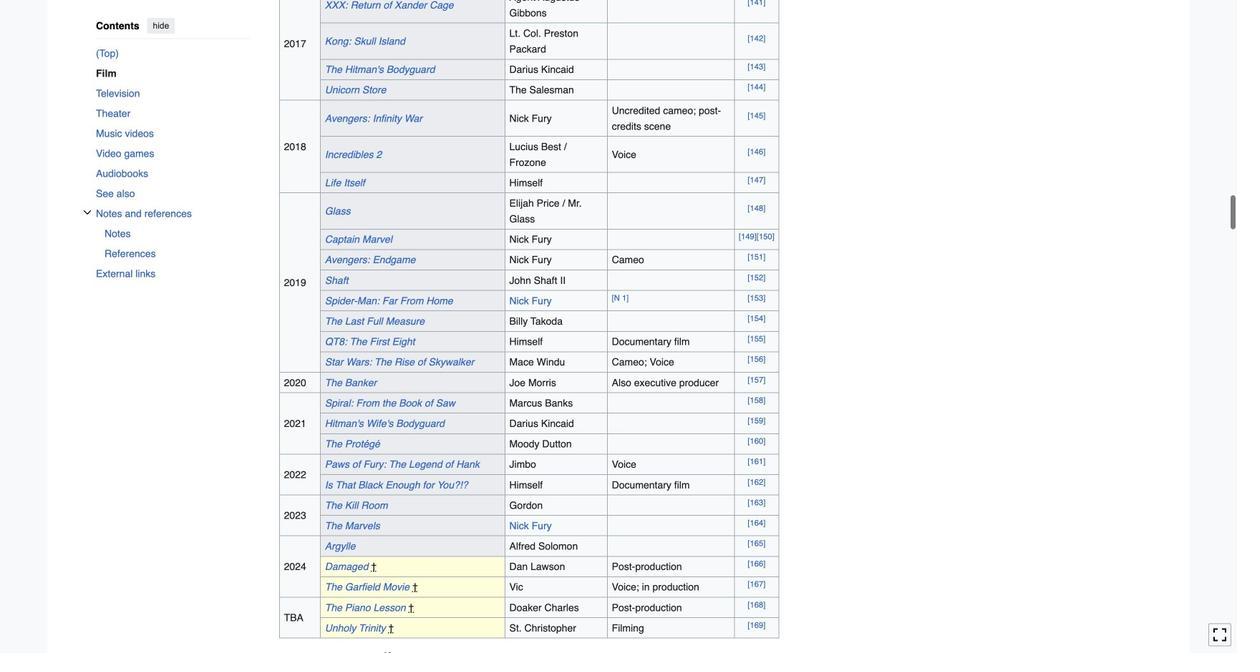 Task type: describe. For each thing, give the bounding box(es) containing it.
fullscreen image
[[1213, 628, 1227, 642]]

x small image
[[83, 208, 92, 217]]



Task type: vqa. For each thing, say whether or not it's contained in the screenshot.
x small icon
yes



